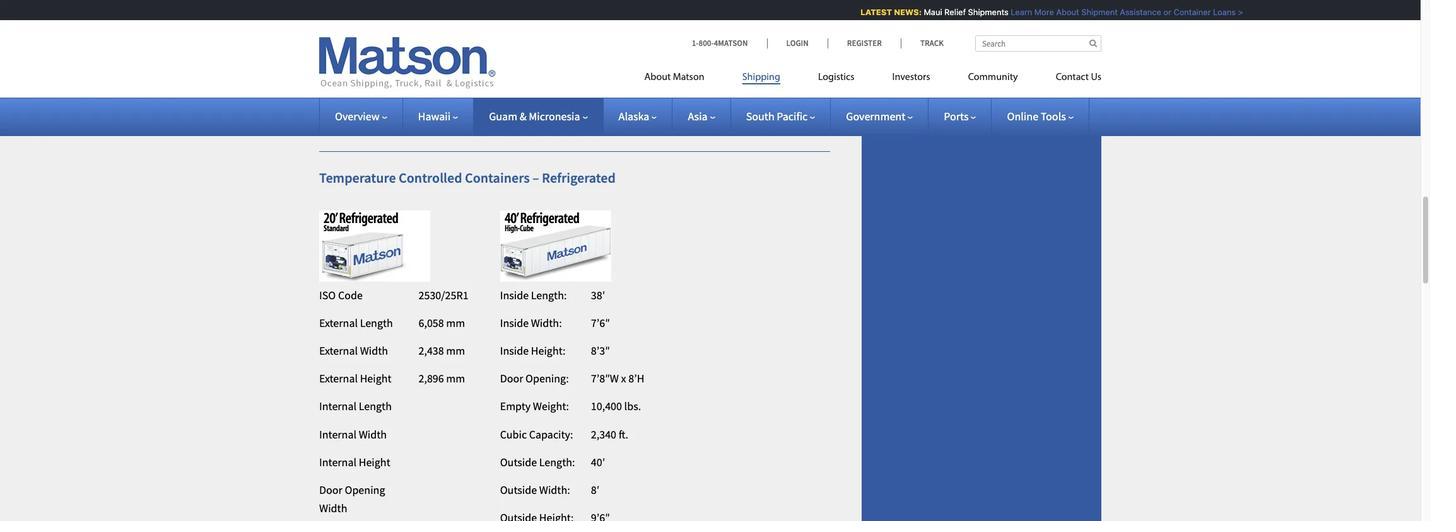 Task type: locate. For each thing, give the bounding box(es) containing it.
0 vertical spatial width:
[[359, 54, 389, 68]]

0 vertical spatial height:
[[359, 82, 393, 96]]

1 vertical spatial outside width:
[[500, 483, 570, 498]]

3 internal from the top
[[319, 455, 357, 470]]

length: down capacity:
[[540, 455, 575, 470]]

2 vertical spatial internal
[[319, 455, 357, 470]]

internal
[[319, 400, 357, 414], [319, 428, 357, 442], [319, 455, 357, 470]]

guam & micronesia link
[[489, 109, 588, 124]]

1 vertical spatial mm
[[446, 344, 465, 358]]

2 mm from the top
[[446, 344, 465, 358]]

online
[[1008, 109, 1039, 124]]

0 vertical spatial outside length:
[[319, 26, 394, 40]]

0 vertical spatial width
[[360, 344, 388, 358]]

mm right 2,438
[[446, 344, 465, 358]]

2 external from the top
[[319, 344, 358, 358]]

9'6″
[[404, 82, 423, 96]]

us
[[1092, 73, 1102, 83]]

track
[[921, 38, 944, 49]]

0 vertical spatial about
[[1052, 7, 1075, 17]]

community link
[[950, 66, 1037, 92]]

0 vertical spatial mm
[[446, 316, 465, 331]]

x
[[621, 372, 626, 386]]

community
[[969, 73, 1018, 83]]

outside width:
[[319, 54, 389, 68], [500, 483, 570, 498]]

0 vertical spatial length:
[[359, 26, 394, 40]]

8′
[[404, 54, 413, 68], [591, 483, 600, 498]]

0 vertical spatial internal
[[319, 400, 357, 414]]

door inside door opening width
[[319, 483, 343, 498]]

inside down inside width:
[[500, 344, 529, 358]]

length: for outside height:
[[359, 26, 394, 40]]

length: up outside height:
[[359, 26, 394, 40]]

contact
[[1056, 73, 1089, 83]]

length:
[[359, 26, 394, 40], [531, 288, 567, 303], [540, 455, 575, 470]]

1 horizontal spatial door
[[500, 372, 524, 386]]

internal height
[[319, 455, 391, 470]]

2 vertical spatial width:
[[540, 483, 570, 498]]

mm right 2,896
[[446, 372, 465, 386]]

door for door opening width
[[319, 483, 343, 498]]

1 vertical spatial outside length:
[[500, 455, 575, 470]]

internal for internal length
[[319, 400, 357, 414]]

10,400
[[591, 400, 622, 414]]

7'8″w
[[591, 372, 619, 386]]

1 internal from the top
[[319, 400, 357, 414]]

0 horizontal spatial door
[[319, 483, 343, 498]]

outside width: up outside height:
[[319, 54, 389, 68]]

Search search field
[[976, 35, 1102, 52]]

2 inside from the top
[[500, 316, 529, 331]]

external
[[319, 316, 358, 331], [319, 344, 358, 358], [319, 372, 358, 386]]

door
[[500, 372, 524, 386], [319, 483, 343, 498]]

height up internal length on the left bottom of the page
[[360, 372, 392, 386]]

mm for 2,438 mm
[[446, 344, 465, 358]]

guam & micronesia
[[489, 109, 580, 124]]

0 horizontal spatial height:
[[359, 82, 393, 96]]

0 horizontal spatial 8′
[[404, 54, 413, 68]]

assistance
[[1116, 7, 1157, 17]]

40′
[[591, 455, 605, 470]]

external down iso code
[[319, 316, 358, 331]]

external down external width on the left bottom
[[319, 372, 358, 386]]

outside length:
[[319, 26, 394, 40], [500, 455, 575, 470]]

inside up inside height:
[[500, 316, 529, 331]]

or
[[1159, 7, 1167, 17]]

width down external length
[[360, 344, 388, 358]]

1 mm from the top
[[446, 316, 465, 331]]

overview link
[[335, 109, 387, 124]]

3 mm from the top
[[446, 372, 465, 386]]

1 vertical spatial inside
[[500, 316, 529, 331]]

1 vertical spatial external
[[319, 344, 358, 358]]

about left matson
[[645, 73, 671, 83]]

internal width
[[319, 428, 387, 442]]

internal up the internal height
[[319, 428, 357, 442]]

0 vertical spatial 8′
[[404, 54, 413, 68]]

overview
[[335, 109, 380, 124]]

investors
[[893, 73, 931, 83]]

1 vertical spatial width
[[359, 428, 387, 442]]

about right the more
[[1052, 7, 1075, 17]]

mm right 6,058
[[446, 316, 465, 331]]

length for external length
[[360, 316, 393, 331]]

controlled
[[399, 169, 462, 187]]

outside width: down "cubic capacity:"
[[500, 483, 570, 498]]

latest
[[856, 7, 888, 17]]

height
[[360, 372, 392, 386], [359, 455, 391, 470]]

ports link
[[944, 109, 977, 124]]

containers
[[465, 169, 530, 187]]

door up the "empty" in the bottom of the page
[[500, 372, 524, 386]]

3 external from the top
[[319, 372, 358, 386]]

blue matson logo with ocean, shipping, truck, rail and logistics written beneath it. image
[[319, 37, 496, 89]]

relief
[[940, 7, 962, 17]]

1 horizontal spatial height:
[[531, 344, 566, 358]]

8′ up 9'6″
[[404, 54, 413, 68]]

inside up inside width:
[[500, 288, 529, 303]]

2,896
[[419, 372, 444, 386]]

outside
[[319, 26, 356, 40], [319, 54, 356, 68], [319, 82, 356, 96], [500, 455, 537, 470], [500, 483, 537, 498]]

1 vertical spatial length
[[359, 400, 392, 414]]

contact us link
[[1037, 66, 1102, 92]]

None search field
[[976, 35, 1102, 52]]

0 vertical spatial external
[[319, 316, 358, 331]]

1 vertical spatial width:
[[531, 316, 562, 331]]

2 internal from the top
[[319, 428, 357, 442]]

height for internal height
[[359, 455, 391, 470]]

length down external height
[[359, 400, 392, 414]]

width down opening
[[319, 502, 347, 516]]

online tools
[[1008, 109, 1067, 124]]

1 horizontal spatial outside width:
[[500, 483, 570, 498]]

news:
[[890, 7, 917, 17]]

0 vertical spatial inside
[[500, 288, 529, 303]]

1 horizontal spatial outside length:
[[500, 455, 575, 470]]

outside length: down "cubic capacity:"
[[500, 455, 575, 470]]

1 vertical spatial about
[[645, 73, 671, 83]]

1-800-4matson link
[[692, 38, 767, 49]]

0 vertical spatial length
[[360, 316, 393, 331]]

width: down capacity:
[[540, 483, 570, 498]]

2,340 ft.
[[591, 428, 629, 442]]

door left opening
[[319, 483, 343, 498]]

shipments
[[964, 7, 1004, 17]]

1 inside from the top
[[500, 288, 529, 303]]

maui
[[920, 7, 938, 17]]

8′ down 40′
[[591, 483, 600, 498]]

about matson link
[[645, 66, 724, 92]]

2 vertical spatial width
[[319, 502, 347, 516]]

inside width:
[[500, 316, 562, 331]]

asia link
[[688, 109, 716, 124]]

internal up internal width
[[319, 400, 357, 414]]

2 vertical spatial external
[[319, 372, 358, 386]]

government
[[847, 109, 906, 124]]

3 inside from the top
[[500, 344, 529, 358]]

guam
[[489, 109, 518, 124]]

2 vertical spatial mm
[[446, 372, 465, 386]]

6,058 mm
[[419, 316, 465, 331]]

height for external height
[[360, 372, 392, 386]]

investors link
[[874, 66, 950, 92]]

online tools link
[[1008, 109, 1074, 124]]

1 vertical spatial internal
[[319, 428, 357, 442]]

length: up inside width:
[[531, 288, 567, 303]]

inside length:
[[500, 288, 567, 303]]

1 vertical spatial height
[[359, 455, 391, 470]]

inside for inside height:
[[500, 344, 529, 358]]

internal down internal width
[[319, 455, 357, 470]]

width: up outside height:
[[359, 54, 389, 68]]

width: down inside length:
[[531, 316, 562, 331]]

iso code
[[319, 288, 363, 303]]

0 vertical spatial door
[[500, 372, 524, 386]]

mm
[[446, 316, 465, 331], [446, 344, 465, 358], [446, 372, 465, 386]]

38′
[[591, 288, 605, 303]]

width: for outside
[[359, 54, 389, 68]]

door opening width
[[319, 483, 385, 516]]

0 horizontal spatial outside length:
[[319, 26, 394, 40]]

1 vertical spatial 8′
[[591, 483, 600, 498]]

external up external height
[[319, 344, 358, 358]]

1 vertical spatial length:
[[531, 288, 567, 303]]

0 horizontal spatial about
[[645, 73, 671, 83]]

micronesia
[[529, 109, 580, 124]]

width
[[360, 344, 388, 358], [359, 428, 387, 442], [319, 502, 347, 516]]

length
[[360, 316, 393, 331], [359, 400, 392, 414]]

more
[[1030, 7, 1050, 17]]

>
[[1234, 7, 1239, 17]]

1 external from the top
[[319, 316, 358, 331]]

width down internal length on the left bottom of the page
[[359, 428, 387, 442]]

1 vertical spatial height:
[[531, 344, 566, 358]]

shipping
[[743, 73, 781, 83]]

register link
[[828, 38, 901, 49]]

outside length: up outside height:
[[319, 26, 394, 40]]

asia
[[688, 109, 708, 124]]

cubic
[[500, 428, 527, 442]]

height up opening
[[359, 455, 391, 470]]

height: up overview link
[[359, 82, 393, 96]]

1 vertical spatial door
[[319, 483, 343, 498]]

learn more about shipment assistance or container loans > link
[[1006, 7, 1239, 17]]

0 vertical spatial height
[[360, 372, 392, 386]]

2,438
[[419, 344, 444, 358]]

0 horizontal spatial outside width:
[[319, 54, 389, 68]]

height: up the opening:
[[531, 344, 566, 358]]

capacity:
[[529, 428, 573, 442]]

length up external width on the left bottom
[[360, 316, 393, 331]]

2 vertical spatial inside
[[500, 344, 529, 358]]



Task type: vqa. For each thing, say whether or not it's contained in the screenshot.
Booking to the top
no



Task type: describe. For each thing, give the bounding box(es) containing it.
1 horizontal spatial about
[[1052, 7, 1075, 17]]

learn
[[1006, 7, 1028, 17]]

external width
[[319, 344, 388, 358]]

7'8″w x 8'h
[[591, 372, 645, 386]]

1-800-4matson
[[692, 38, 748, 49]]

door opening:
[[500, 372, 569, 386]]

south pacific
[[746, 109, 808, 124]]

7'6″
[[591, 316, 610, 331]]

iso
[[319, 288, 336, 303]]

inside height:
[[500, 344, 566, 358]]

mm for 6,058 mm
[[446, 316, 465, 331]]

hawaii link
[[418, 109, 458, 124]]

2,438 mm
[[419, 344, 465, 358]]

register
[[847, 38, 882, 49]]

length: for inside height:
[[531, 288, 567, 303]]

8'h
[[629, 372, 645, 386]]

code
[[338, 288, 363, 303]]

pacific
[[777, 109, 808, 124]]

external for external length
[[319, 316, 358, 331]]

external height
[[319, 372, 392, 386]]

empty
[[500, 400, 531, 414]]

door for door opening:
[[500, 372, 524, 386]]

&
[[520, 109, 527, 124]]

10,400 lbs.
[[591, 400, 641, 414]]

top menu navigation
[[645, 66, 1102, 92]]

login
[[787, 38, 809, 49]]

internal for internal height
[[319, 455, 357, 470]]

temperature
[[319, 169, 396, 187]]

alaska link
[[619, 109, 657, 124]]

login link
[[767, 38, 828, 49]]

inside for inside length:
[[500, 288, 529, 303]]

opening
[[345, 483, 385, 498]]

height: for outside height:
[[359, 82, 393, 96]]

contact us
[[1056, 73, 1102, 83]]

hawaii
[[418, 109, 451, 124]]

south pacific link
[[746, 109, 816, 124]]

shipping link
[[724, 66, 800, 92]]

0 vertical spatial outside width:
[[319, 54, 389, 68]]

refrigerated
[[542, 169, 616, 187]]

inside for inside width:
[[500, 316, 529, 331]]

weight:
[[533, 400, 569, 414]]

height: for inside height:
[[531, 344, 566, 358]]

loans
[[1209, 7, 1232, 17]]

tools
[[1041, 109, 1067, 124]]

internal length
[[319, 400, 392, 414]]

lbs.
[[625, 400, 641, 414]]

external length
[[319, 316, 393, 331]]

about inside about matson link
[[645, 73, 671, 83]]

track link
[[901, 38, 944, 49]]

about matson
[[645, 73, 705, 83]]

outside height:
[[319, 82, 393, 96]]

width inside door opening width
[[319, 502, 347, 516]]

government link
[[847, 109, 913, 124]]

6,058
[[419, 316, 444, 331]]

4matson
[[714, 38, 748, 49]]

matson
[[673, 73, 705, 83]]

cubic capacity:
[[500, 428, 573, 442]]

width for external width
[[360, 344, 388, 358]]

logistics
[[819, 73, 855, 83]]

ft.
[[619, 428, 629, 442]]

2,340
[[591, 428, 617, 442]]

mm for 2,896 mm
[[446, 372, 465, 386]]

opening:
[[526, 372, 569, 386]]

2,896 mm
[[419, 372, 465, 386]]

ports
[[944, 109, 969, 124]]

external for external width
[[319, 344, 358, 358]]

south
[[746, 109, 775, 124]]

empty weight:
[[500, 400, 569, 414]]

logistics link
[[800, 66, 874, 92]]

temperature controlled containers – refrigerated
[[319, 169, 616, 187]]

length for internal length
[[359, 400, 392, 414]]

width: for inside
[[531, 316, 562, 331]]

width for internal width
[[359, 428, 387, 442]]

–
[[533, 169, 539, 187]]

1-
[[692, 38, 699, 49]]

latest news: maui relief shipments learn more about shipment assistance or container loans >
[[856, 7, 1239, 17]]

2 vertical spatial length:
[[540, 455, 575, 470]]

search image
[[1090, 39, 1098, 47]]

alaska
[[619, 109, 650, 124]]

internal for internal width
[[319, 428, 357, 442]]

800-
[[699, 38, 714, 49]]

1 horizontal spatial 8′
[[591, 483, 600, 498]]

external for external height
[[319, 372, 358, 386]]

shipment
[[1077, 7, 1113, 17]]

8'3″
[[591, 344, 610, 358]]

container
[[1169, 7, 1207, 17]]



